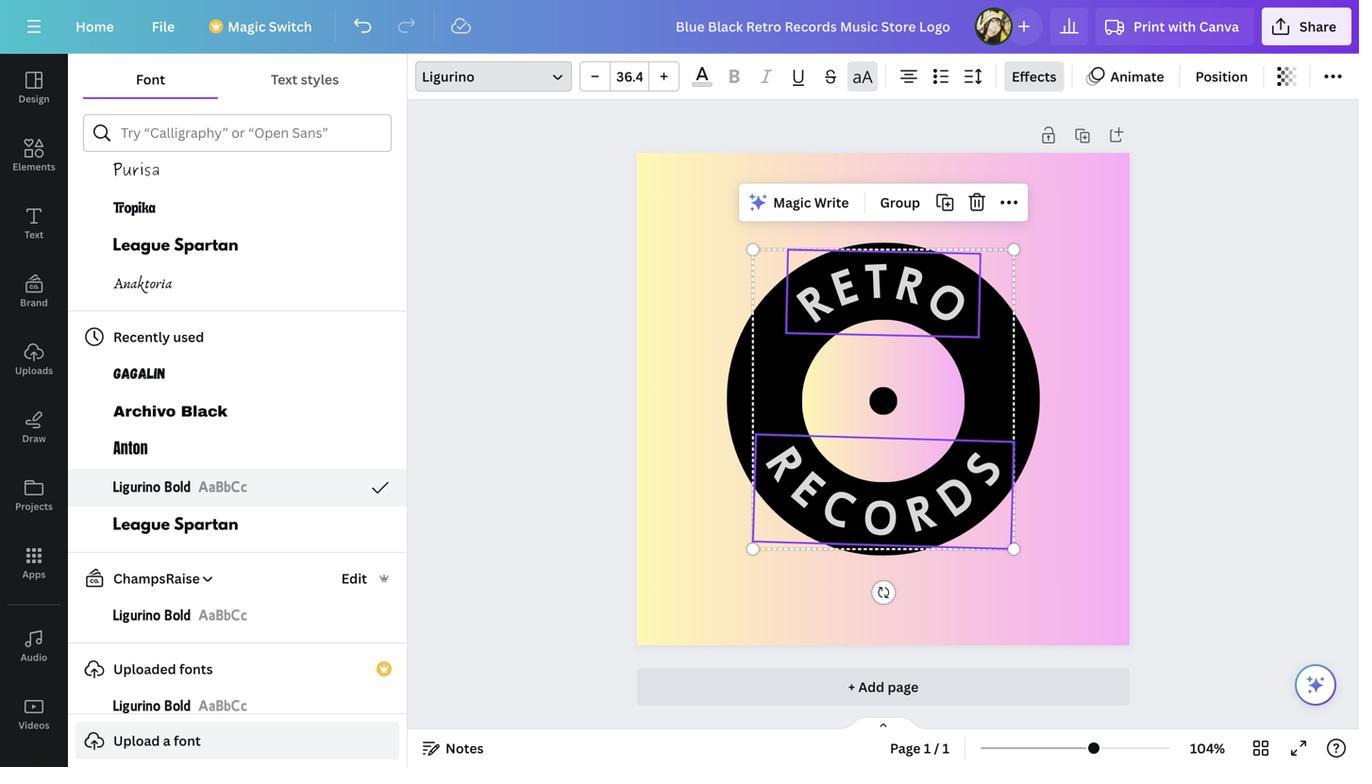 Task type: vqa. For each thing, say whether or not it's contained in the screenshot.
Part of
no



Task type: locate. For each thing, give the bounding box(es) containing it.
0 horizontal spatial text
[[24, 229, 44, 241]]

1 vertical spatial magic
[[774, 194, 812, 212]]

edit button
[[340, 568, 369, 589]]

ligurino bold image up upload a font
[[113, 696, 191, 719]]

0 horizontal spatial magic
[[228, 17, 266, 35]]

ligurino bold image up fonts
[[198, 605, 247, 628]]

anaktoria image
[[113, 273, 173, 296]]

magic left write
[[774, 194, 812, 212]]

uploaded
[[113, 661, 176, 678]]

file
[[152, 17, 175, 35]]

tropika image
[[113, 197, 156, 220]]

magic
[[228, 17, 266, 35], [774, 194, 812, 212]]

league spartan image up champsraise
[[113, 515, 238, 537]]

group
[[580, 61, 680, 92]]

group
[[881, 194, 921, 212]]

1 right /
[[943, 740, 950, 758]]

draw
[[22, 432, 46, 445]]

text left styles
[[271, 70, 298, 88]]

page 1 / 1
[[890, 740, 950, 758]]

brand button
[[0, 258, 68, 326]]

– – number field
[[617, 68, 643, 85]]

text inside "button"
[[271, 70, 298, 88]]

r
[[892, 255, 932, 314], [788, 273, 841, 332], [757, 438, 817, 489], [901, 483, 942, 542]]

videos button
[[0, 681, 68, 749]]

brand
[[20, 297, 48, 309]]

show pages image
[[839, 717, 929, 732]]

0 vertical spatial o
[[918, 270, 979, 335]]

league spartan image
[[113, 235, 238, 258], [113, 515, 238, 537]]

tree
[[68, 61, 407, 726]]

magic for magic write
[[774, 194, 812, 212]]

1 horizontal spatial magic
[[774, 194, 812, 212]]

0 vertical spatial text
[[271, 70, 298, 88]]

1 vertical spatial text
[[24, 229, 44, 241]]

main menu bar
[[0, 0, 1360, 54]]

1 vertical spatial league spartan image
[[113, 515, 238, 537]]

league spartan image up anaktoria image
[[113, 235, 238, 258]]

share button
[[1262, 8, 1352, 45]]

ligurino bold image down archivo black 'image'
[[198, 477, 247, 500]]

e inside the e t r
[[826, 257, 864, 315]]

o inside c o r
[[862, 490, 900, 545]]

font
[[174, 732, 201, 750]]

magic write button
[[743, 188, 857, 218]]

text up "brand" button
[[24, 229, 44, 241]]

#d9d9d9 image
[[692, 82, 713, 87]]

1 vertical spatial o
[[862, 490, 900, 545]]

1 vertical spatial e
[[784, 461, 835, 516]]

0 vertical spatial e
[[826, 257, 864, 315]]

0 horizontal spatial 1
[[924, 740, 931, 758]]

o right t
[[918, 270, 979, 335]]

+ add page button
[[637, 669, 1130, 706]]

print with canva
[[1134, 17, 1240, 35]]

ligurino button
[[415, 61, 572, 92]]

effects button
[[1005, 61, 1065, 92]]

champsraise
[[113, 570, 200, 588]]

o left d
[[862, 490, 900, 545]]

e for e t r
[[826, 257, 864, 315]]

magic write
[[774, 194, 849, 212]]

magic inside magic write button
[[774, 194, 812, 212]]

Design title text field
[[661, 8, 968, 45]]

home
[[76, 17, 114, 35]]

0 horizontal spatial o
[[862, 490, 900, 545]]

1
[[924, 740, 931, 758], [943, 740, 950, 758]]

audio
[[20, 652, 48, 664]]

1 horizontal spatial 1
[[943, 740, 950, 758]]

text
[[271, 70, 298, 88], [24, 229, 44, 241]]

write
[[815, 194, 849, 212]]

anton image
[[113, 439, 148, 462]]

1 left /
[[924, 740, 931, 758]]

+ add page
[[849, 678, 919, 696]]

ligurino bold image
[[113, 477, 191, 500], [198, 477, 247, 500], [113, 605, 191, 628], [198, 605, 247, 628], [113, 696, 191, 719], [198, 696, 247, 719]]

e
[[826, 257, 864, 315], [784, 461, 835, 516]]

1 horizontal spatial text
[[271, 70, 298, 88]]

uploaded fonts
[[113, 661, 213, 678]]

projects button
[[0, 462, 68, 530]]

font
[[136, 70, 165, 88]]

animate
[[1111, 68, 1165, 85]]

2 league spartan image from the top
[[113, 515, 238, 537]]

home link
[[60, 8, 129, 45]]

recently used
[[113, 328, 204, 346]]

magic left switch
[[228, 17, 266, 35]]

o
[[918, 270, 979, 335], [862, 490, 900, 545]]

archivo black image
[[113, 401, 228, 424]]

0 vertical spatial magic
[[228, 17, 266, 35]]

0 vertical spatial league spartan image
[[113, 235, 238, 258]]

magic inside magic switch button
[[228, 17, 266, 35]]

c o r
[[815, 477, 942, 545]]

magic for magic switch
[[228, 17, 266, 35]]

text inside button
[[24, 229, 44, 241]]



Task type: describe. For each thing, give the bounding box(es) containing it.
position button
[[1188, 61, 1256, 92]]

projects
[[15, 500, 53, 513]]

notes button
[[415, 734, 491, 764]]

r inside the e t r
[[892, 255, 932, 314]]

+
[[849, 678, 856, 696]]

uploads
[[15, 365, 53, 377]]

file button
[[137, 8, 190, 45]]

canva
[[1200, 17, 1240, 35]]

text styles button
[[218, 61, 392, 97]]

apps button
[[0, 530, 68, 598]]

used
[[173, 328, 204, 346]]

/
[[934, 740, 940, 758]]

e for e
[[784, 461, 835, 516]]

d
[[928, 464, 985, 526]]

elements button
[[0, 122, 68, 190]]

upload a font button
[[76, 722, 399, 760]]

champsraise button
[[76, 568, 215, 590]]

audio button
[[0, 613, 68, 681]]

upload a font
[[113, 732, 201, 750]]

1 1 from the left
[[924, 740, 931, 758]]

s
[[954, 443, 1012, 494]]

add
[[859, 678, 885, 696]]

canva assistant image
[[1305, 674, 1328, 697]]

ligurino bold image down champsraise
[[113, 605, 191, 628]]

group button
[[873, 188, 928, 218]]

Try "Calligraphy" or "Open Sans" search field
[[121, 115, 380, 151]]

font button
[[83, 61, 218, 97]]

gagalin image
[[113, 364, 165, 386]]

design
[[18, 93, 50, 105]]

a
[[163, 732, 171, 750]]

1 horizontal spatial o
[[918, 270, 979, 335]]

1 league spartan image from the top
[[113, 235, 238, 258]]

animate button
[[1081, 61, 1172, 92]]

text styles
[[271, 70, 339, 88]]

2 1 from the left
[[943, 740, 950, 758]]

effects
[[1012, 68, 1057, 85]]

#d9d9d9 image
[[692, 82, 713, 87]]

text for text
[[24, 229, 44, 241]]

print with canva button
[[1096, 8, 1255, 45]]

page
[[888, 678, 919, 696]]

magic switch
[[228, 17, 312, 35]]

print
[[1134, 17, 1166, 35]]

share
[[1300, 17, 1337, 35]]

fonts
[[179, 661, 213, 678]]

page
[[890, 740, 921, 758]]

104%
[[1191, 740, 1226, 758]]

purisa image
[[113, 160, 160, 182]]

text for text styles
[[271, 70, 298, 88]]

magic switch button
[[198, 8, 327, 45]]

uploads button
[[0, 326, 68, 394]]

e t r
[[826, 253, 932, 315]]

upload
[[113, 732, 160, 750]]

ligurino
[[422, 68, 475, 85]]

text button
[[0, 190, 68, 258]]

side panel tab list
[[0, 54, 68, 768]]

styles
[[301, 70, 339, 88]]

ligurino bold image up upload a font button
[[198, 696, 247, 719]]

notes
[[446, 740, 484, 758]]

position
[[1196, 68, 1249, 85]]

elements
[[13, 161, 55, 173]]

tree containing recently used
[[68, 61, 407, 726]]

t
[[864, 253, 890, 308]]

r inside c o r
[[901, 483, 942, 542]]

design button
[[0, 54, 68, 122]]

draw button
[[0, 394, 68, 462]]

recently
[[113, 328, 170, 346]]

ligurino bold image down the anton icon
[[113, 477, 191, 500]]

videos
[[18, 720, 50, 732]]

104% button
[[1178, 734, 1239, 764]]

apps
[[22, 568, 46, 581]]

edit
[[341, 570, 367, 588]]

c
[[815, 477, 864, 538]]

with
[[1169, 17, 1197, 35]]

switch
[[269, 17, 312, 35]]



